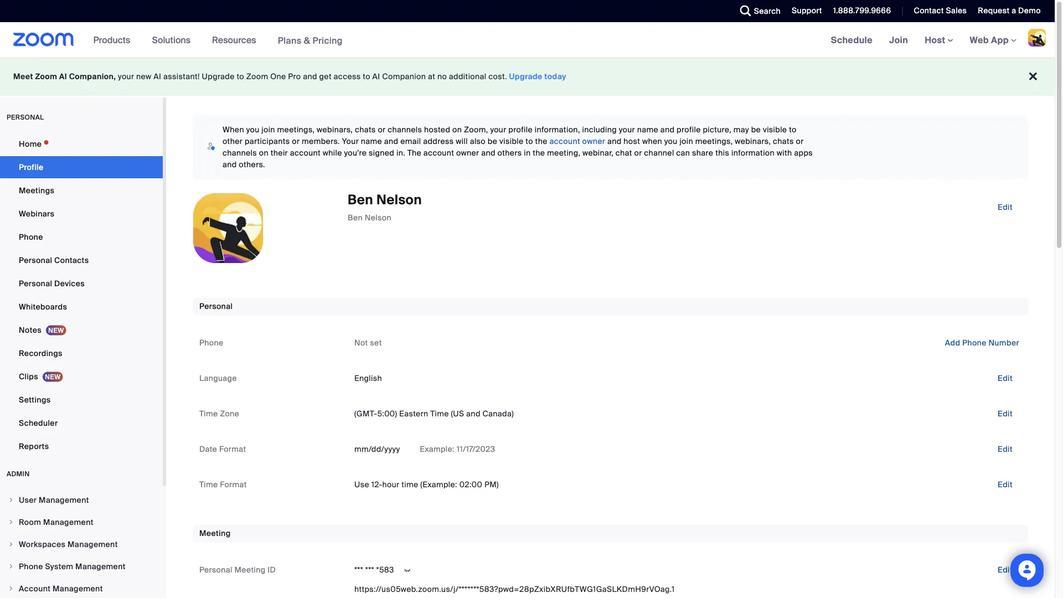 Task type: locate. For each thing, give the bounding box(es) containing it.
2 edit button from the top
[[990, 370, 1022, 388]]

0 vertical spatial channels
[[388, 125, 422, 135]]

join up participants
[[262, 125, 275, 135]]

right image inside account management "menu item"
[[8, 586, 14, 592]]

room
[[19, 517, 41, 528]]

web app button
[[971, 34, 1017, 46]]

contacts
[[54, 255, 89, 265]]

right image left room at the bottom left of page
[[8, 519, 14, 526]]

scheduler
[[19, 418, 58, 428]]

web
[[971, 34, 990, 46]]

0 horizontal spatial profile
[[509, 125, 533, 135]]

upgrade down "product information" navigation
[[202, 71, 235, 82]]

1 horizontal spatial meetings,
[[696, 136, 733, 147]]

and up chat
[[608, 136, 622, 147]]

account
[[19, 584, 51, 594]]

0 vertical spatial webinars,
[[317, 125, 353, 135]]

3 right image from the top
[[8, 541, 14, 548]]

webinars, inside when you join meetings, webinars, chats or channels hosted on zoom, your profile information, including your name and profile picture, may be visible to other participants or members. your name and email address will also be visible to the
[[317, 125, 353, 135]]

0 vertical spatial visible
[[764, 125, 788, 135]]

companion,
[[69, 71, 116, 82]]

personal for personal contacts
[[19, 255, 52, 265]]

edit
[[999, 202, 1014, 212], [999, 374, 1014, 384], [999, 409, 1014, 419], [999, 444, 1014, 455], [999, 480, 1014, 490], [999, 565, 1014, 575]]

(gmt-5:00) eastern time (us and canada)
[[355, 409, 514, 419]]

meeting
[[199, 529, 231, 539], [235, 565, 266, 575]]

1 horizontal spatial profile
[[677, 125, 701, 135]]

1 vertical spatial on
[[259, 148, 269, 158]]

the down information,
[[536, 136, 548, 147]]

6 edit button from the top
[[990, 562, 1022, 579]]

request
[[979, 6, 1010, 16]]

right image
[[8, 564, 14, 570]]

also
[[470, 136, 486, 147]]

you up participants
[[246, 125, 260, 135]]

mm/dd/yyyy
[[355, 444, 400, 455]]

1 right image from the top
[[8, 497, 14, 504]]

you inside and host when you join meetings, webinars, chats or channels on their account while you're signed in. the account owner and others in the meeting, webinar, chat or channel can share this information with apps and others.
[[665, 136, 678, 147]]

personal contacts
[[19, 255, 89, 265]]

0 horizontal spatial zoom
[[35, 71, 57, 82]]

1 edit from the top
[[999, 202, 1014, 212]]

0 vertical spatial meetings,
[[277, 125, 315, 135]]

signed
[[369, 148, 395, 158]]

add phone number
[[946, 338, 1020, 348]]

1 horizontal spatial join
[[680, 136, 694, 147]]

right image inside room management "menu item"
[[8, 519, 14, 526]]

time zone
[[199, 409, 239, 419]]

and up in. at top
[[384, 136, 399, 147]]

0 vertical spatial on
[[453, 125, 462, 135]]

eastern
[[400, 409, 429, 419]]

1 horizontal spatial name
[[638, 125, 659, 135]]

owner inside and host when you join meetings, webinars, chats or channels on their account while you're signed in. the account owner and others in the meeting, webinar, chat or channel can share this information with apps and others.
[[457, 148, 480, 158]]

4 right image from the top
[[8, 586, 14, 592]]

1 edit button from the top
[[990, 198, 1022, 216]]

zoom logo image
[[13, 33, 74, 47]]

one
[[271, 71, 286, 82]]

6 edit from the top
[[999, 565, 1014, 575]]

user management menu item
[[0, 490, 163, 511]]

1 vertical spatial meetings,
[[696, 136, 733, 147]]

1 horizontal spatial chats
[[774, 136, 795, 147]]

phone right add
[[963, 338, 987, 348]]

management up account management "menu item"
[[75, 562, 126, 572]]

account down members. on the top left of the page
[[290, 148, 321, 158]]

0 horizontal spatial join
[[262, 125, 275, 135]]

time left zone
[[199, 409, 218, 419]]

admin menu menu
[[0, 490, 163, 598]]

hosted
[[424, 125, 451, 135]]

including
[[583, 125, 617, 135]]

1 vertical spatial be
[[488, 136, 498, 147]]

0 horizontal spatial owner
[[457, 148, 480, 158]]

1 horizontal spatial ai
[[154, 71, 161, 82]]

1 horizontal spatial ***
[[366, 565, 375, 575]]

0 vertical spatial ben
[[348, 191, 374, 209]]

members.
[[302, 136, 340, 147]]

right image inside workspaces management menu item
[[8, 541, 14, 548]]

profile link
[[0, 156, 163, 178]]

1 vertical spatial you
[[665, 136, 678, 147]]

channels down other
[[223, 148, 257, 158]]

id
[[268, 565, 276, 575]]

your left new
[[118, 71, 134, 82]]

5 edit from the top
[[999, 480, 1014, 490]]

join link
[[882, 22, 917, 58]]

join up can
[[680, 136, 694, 147]]

companion
[[383, 71, 426, 82]]

profile up and host when you join meetings, webinars, chats or channels on their account while you're signed in. the account owner and others in the meeting, webinar, chat or channel can share this information with apps and others.
[[509, 125, 533, 135]]

profile
[[509, 125, 533, 135], [677, 125, 701, 135]]

management down phone system management menu item
[[53, 584, 103, 594]]

4 edit from the top
[[999, 444, 1014, 455]]

room management menu item
[[0, 512, 163, 533]]

ai left the companion on the left of page
[[373, 71, 380, 82]]

be right may
[[752, 125, 762, 135]]

account owner
[[550, 136, 606, 147]]

1 horizontal spatial zoom
[[246, 71, 268, 82]]

with
[[777, 148, 793, 158]]

0 horizontal spatial webinars,
[[317, 125, 353, 135]]

0 horizontal spatial ai
[[59, 71, 67, 82]]

visible up others
[[500, 136, 524, 147]]

app
[[992, 34, 1010, 46]]

3 edit from the top
[[999, 409, 1014, 419]]

2 ai from the left
[[154, 71, 161, 82]]

on down participants
[[259, 148, 269, 158]]

you
[[246, 125, 260, 135], [665, 136, 678, 147]]

1 vertical spatial join
[[680, 136, 694, 147]]

edit user photo image
[[219, 223, 237, 233]]

webinars, up information
[[735, 136, 772, 147]]

your up host
[[619, 125, 636, 135]]

0 horizontal spatial channels
[[223, 148, 257, 158]]

and left get
[[303, 71, 317, 82]]

2 edit from the top
[[999, 374, 1014, 384]]

personal for personal meeting id
[[199, 565, 233, 575]]

1 horizontal spatial owner
[[583, 136, 606, 147]]

may
[[734, 125, 750, 135]]

1 vertical spatial format
[[220, 480, 247, 490]]

1 vertical spatial the
[[533, 148, 545, 158]]

channels inside and host when you join meetings, webinars, chats or channels on their account while you're signed in. the account owner and others in the meeting, webinar, chat or channel can share this information with apps and others.
[[223, 148, 257, 158]]

3 ai from the left
[[373, 71, 380, 82]]

meeting left id
[[235, 565, 266, 575]]

0 horizontal spatial your
[[118, 71, 134, 82]]

apps
[[795, 148, 814, 158]]

banner
[[0, 22, 1056, 58]]

on up will
[[453, 125, 462, 135]]

personal
[[7, 113, 44, 122]]

ben
[[348, 191, 374, 209], [348, 212, 363, 223]]

management up "room management"
[[39, 495, 89, 505]]

to right access
[[363, 71, 371, 82]]

1 horizontal spatial your
[[491, 125, 507, 135]]

ai right new
[[154, 71, 161, 82]]

1 profile from the left
[[509, 125, 533, 135]]

account down the address on the left top of the page
[[424, 148, 455, 158]]

webinars
[[19, 209, 54, 219]]

in
[[524, 148, 531, 158]]

0 horizontal spatial chats
[[355, 125, 376, 135]]

new
[[136, 71, 152, 82]]

zoom right meet
[[35, 71, 57, 82]]

0 vertical spatial join
[[262, 125, 275, 135]]

2 right image from the top
[[8, 519, 14, 526]]

meetings navigation
[[823, 22, 1056, 58]]

phone inside menu item
[[19, 562, 43, 572]]

1 horizontal spatial upgrade
[[510, 71, 543, 82]]

phone down webinars
[[19, 232, 43, 242]]

request a demo link
[[971, 0, 1056, 22], [979, 6, 1042, 16]]

2 horizontal spatial ai
[[373, 71, 380, 82]]

1 vertical spatial ben
[[348, 212, 363, 223]]

format right date
[[219, 444, 246, 455]]

cost.
[[489, 71, 508, 82]]

0 horizontal spatial visible
[[500, 136, 524, 147]]

1 horizontal spatial webinars,
[[735, 136, 772, 147]]

name up signed
[[361, 136, 382, 147]]

1 horizontal spatial you
[[665, 136, 678, 147]]

share
[[693, 148, 714, 158]]

management
[[39, 495, 89, 505], [43, 517, 94, 528], [68, 539, 118, 550], [75, 562, 126, 572], [53, 584, 103, 594]]

zoom left one on the left top
[[246, 71, 268, 82]]

account up meeting,
[[550, 136, 581, 147]]

the right in
[[533, 148, 545, 158]]

right image for account management
[[8, 586, 14, 592]]

webinars link
[[0, 203, 163, 225]]

1 *** from the left
[[355, 565, 364, 575]]

pm)
[[485, 480, 499, 490]]

right image inside user management "menu item"
[[8, 497, 14, 504]]

upgrade right cost.
[[510, 71, 543, 82]]

*** *** *583
[[355, 565, 394, 575]]

1 horizontal spatial be
[[752, 125, 762, 135]]

meeting up personal meeting id
[[199, 529, 231, 539]]

zone
[[220, 409, 239, 419]]

management inside workspaces management menu item
[[68, 539, 118, 550]]

right image up right image
[[8, 541, 14, 548]]

your
[[342, 136, 359, 147]]

at
[[428, 71, 436, 82]]

1 horizontal spatial visible
[[764, 125, 788, 135]]

phone right right image
[[19, 562, 43, 572]]

phone inside button
[[963, 338, 987, 348]]

0 horizontal spatial you
[[246, 125, 260, 135]]

1 ai from the left
[[59, 71, 67, 82]]

format down date format
[[220, 480, 247, 490]]

time for use 12-hour time (example: 02:00 pm)
[[199, 480, 218, 490]]

account owner link
[[550, 136, 606, 147]]

edit for personal meeting id
[[999, 565, 1014, 575]]

1 upgrade from the left
[[202, 71, 235, 82]]

(gmt-
[[355, 409, 378, 419]]

owner
[[583, 136, 606, 147], [457, 148, 480, 158]]

meetings link
[[0, 180, 163, 202]]

ai left the companion,
[[59, 71, 67, 82]]

meetings, up members. on the top left of the page
[[277, 125, 315, 135]]

to down resources dropdown button at left top
[[237, 71, 244, 82]]

1 vertical spatial chats
[[774, 136, 795, 147]]

zoom
[[35, 71, 57, 82], [246, 71, 268, 82]]

format for date format
[[219, 444, 246, 455]]

use
[[355, 480, 370, 490]]

account management menu item
[[0, 579, 163, 598]]

0 horizontal spatial meeting
[[199, 529, 231, 539]]

channels up email
[[388, 125, 422, 135]]

1 ben from the top
[[348, 191, 374, 209]]

ben nelson ben nelson
[[348, 191, 422, 223]]

1.888.799.9666 button
[[826, 0, 895, 22], [834, 6, 892, 16]]

0 vertical spatial name
[[638, 125, 659, 135]]

account
[[550, 136, 581, 147], [290, 148, 321, 158], [424, 148, 455, 158]]

webinars, up members. on the top left of the page
[[317, 125, 353, 135]]

0 vertical spatial be
[[752, 125, 762, 135]]

and
[[303, 71, 317, 82], [661, 125, 675, 135], [384, 136, 399, 147], [608, 136, 622, 147], [482, 148, 496, 158], [223, 160, 237, 170], [467, 409, 481, 419]]

when you join meetings, webinars, chats or channels hosted on zoom, your profile information, including your name and profile picture, may be visible to other participants or members. your name and email address will also be visible to the
[[223, 125, 797, 147]]

0 horizontal spatial ***
[[355, 565, 364, 575]]

visible up with
[[764, 125, 788, 135]]

0 horizontal spatial account
[[290, 148, 321, 158]]

right image down right image
[[8, 586, 14, 592]]

2 ben from the top
[[348, 212, 363, 223]]

0 horizontal spatial upgrade
[[202, 71, 235, 82]]

time left (us
[[431, 409, 449, 419]]

owner up "webinar,"
[[583, 136, 606, 147]]

management up workspaces management on the bottom left of page
[[43, 517, 94, 528]]

when
[[643, 136, 663, 147]]

meetings, down picture,
[[696, 136, 733, 147]]

2 profile from the left
[[677, 125, 701, 135]]

1 vertical spatial owner
[[457, 148, 480, 158]]

and inside 'meet zoom ai companion,' footer
[[303, 71, 317, 82]]

you're
[[344, 148, 367, 158]]

name up "when"
[[638, 125, 659, 135]]

edit button for time format
[[990, 476, 1022, 494]]

0 vertical spatial nelson
[[377, 191, 422, 209]]

clips link
[[0, 366, 163, 388]]

account management
[[19, 584, 103, 594]]

your right zoom,
[[491, 125, 507, 135]]

contact sales link
[[906, 0, 971, 22], [915, 6, 968, 16]]

user photo image
[[193, 193, 263, 263]]

0 vertical spatial the
[[536, 136, 548, 147]]

management down room management "menu item"
[[68, 539, 118, 550]]

management for user management
[[39, 495, 89, 505]]

format
[[219, 444, 246, 455], [220, 480, 247, 490]]

0 vertical spatial you
[[246, 125, 260, 135]]

1 vertical spatial channels
[[223, 148, 257, 158]]

the
[[536, 136, 548, 147], [533, 148, 545, 158]]

additional
[[449, 71, 487, 82]]

management inside user management "menu item"
[[39, 495, 89, 505]]

schedule link
[[823, 22, 882, 58]]

to
[[237, 71, 244, 82], [363, 71, 371, 82], [790, 125, 797, 135], [526, 136, 534, 147]]

email
[[401, 136, 421, 147]]

0 vertical spatial chats
[[355, 125, 376, 135]]

chats up with
[[774, 136, 795, 147]]

profile up can
[[677, 125, 701, 135]]

picture,
[[703, 125, 732, 135]]

1 horizontal spatial meeting
[[235, 565, 266, 575]]

owner down will
[[457, 148, 480, 158]]

join inside and host when you join meetings, webinars, chats or channels on their account while you're signed in. the account owner and others in the meeting, webinar, chat or channel can share this information with apps and others.
[[680, 136, 694, 147]]

1 vertical spatial meeting
[[235, 565, 266, 575]]

1 zoom from the left
[[35, 71, 57, 82]]

1 horizontal spatial on
[[453, 125, 462, 135]]

management inside room management "menu item"
[[43, 517, 94, 528]]

0 horizontal spatial on
[[259, 148, 269, 158]]

1 vertical spatial visible
[[500, 136, 524, 147]]

1 vertical spatial nelson
[[365, 212, 392, 223]]

not set
[[355, 338, 382, 348]]

be right also
[[488, 136, 498, 147]]

3 edit button from the top
[[990, 405, 1022, 423]]

hour
[[383, 480, 400, 490]]

edit for time format
[[999, 480, 1014, 490]]

chats up your at left
[[355, 125, 376, 135]]

your
[[118, 71, 134, 82], [491, 125, 507, 135], [619, 125, 636, 135]]

pricing
[[313, 34, 343, 46]]

1 horizontal spatial channels
[[388, 125, 422, 135]]

personal
[[19, 255, 52, 265], [19, 278, 52, 289], [199, 301, 233, 312], [199, 565, 233, 575]]

nelson
[[377, 191, 422, 209], [365, 212, 392, 223]]

0 vertical spatial format
[[219, 444, 246, 455]]

personal contacts link
[[0, 249, 163, 272]]

admin
[[7, 470, 30, 479]]

management inside account management "menu item"
[[53, 584, 103, 594]]

plans & pricing
[[278, 34, 343, 46]]

right image
[[8, 497, 14, 504], [8, 519, 14, 526], [8, 541, 14, 548], [8, 586, 14, 592]]

0 vertical spatial owner
[[583, 136, 606, 147]]

1 vertical spatial name
[[361, 136, 382, 147]]

your inside 'meet zoom ai companion,' footer
[[118, 71, 134, 82]]

search button
[[732, 0, 784, 22]]

5 edit button from the top
[[990, 476, 1022, 494]]

0 horizontal spatial meetings,
[[277, 125, 315, 135]]

right image left user
[[8, 497, 14, 504]]

1 vertical spatial webinars,
[[735, 136, 772, 147]]

time down date
[[199, 480, 218, 490]]

you up channel at right
[[665, 136, 678, 147]]



Task type: describe. For each thing, give the bounding box(es) containing it.
02:00
[[460, 480, 483, 490]]

edit for time zone
[[999, 409, 1014, 419]]

2 horizontal spatial your
[[619, 125, 636, 135]]

1.888.799.9666 button up schedule
[[826, 0, 895, 22]]

edit for language
[[999, 374, 1014, 384]]

information
[[732, 148, 775, 158]]

1.888.799.9666
[[834, 6, 892, 16]]

host
[[926, 34, 948, 46]]

on inside and host when you join meetings, webinars, chats or channels on their account while you're signed in. the account owner and others in the meeting, webinar, chat or channel can share this information with apps and others.
[[259, 148, 269, 158]]

0 horizontal spatial be
[[488, 136, 498, 147]]

1.888.799.9666 button up schedule "link" on the right of page
[[834, 6, 892, 16]]

personal for personal devices
[[19, 278, 52, 289]]

management for account management
[[53, 584, 103, 594]]

this
[[716, 148, 730, 158]]

webinar,
[[583, 148, 614, 158]]

edit button for personal meeting id
[[990, 562, 1022, 579]]

and left others.
[[223, 160, 237, 170]]

plans
[[278, 34, 302, 46]]

on inside when you join meetings, webinars, chats or channels hosted on zoom, your profile information, including your name and profile picture, may be visible to other participants or members. your name and email address will also be visible to the
[[453, 125, 462, 135]]

edit button for language
[[990, 370, 1022, 388]]

other
[[223, 136, 243, 147]]

phone up language
[[199, 338, 224, 348]]

personal meeting id
[[199, 565, 276, 575]]

example:
[[420, 444, 455, 455]]

to up in
[[526, 136, 534, 147]]

meet zoom ai companion, footer
[[0, 58, 1056, 96]]

*583
[[377, 565, 394, 575]]

you inside when you join meetings, webinars, chats or channels hosted on zoom, your profile information, including your name and profile picture, may be visible to other participants or members. your name and email address will also be visible to the
[[246, 125, 260, 135]]

canada)
[[483, 409, 514, 419]]

others
[[498, 148, 522, 158]]

show personal meeting id image
[[399, 566, 417, 576]]

meetings, inside when you join meetings, webinars, chats or channels hosted on zoom, your profile information, including your name and profile picture, may be visible to other participants or members. your name and email address will also be visible to the
[[277, 125, 315, 135]]

search
[[755, 6, 781, 16]]

access
[[334, 71, 361, 82]]

&
[[304, 34, 311, 46]]

meetings
[[19, 185, 54, 196]]

edit button for time zone
[[990, 405, 1022, 423]]

chat
[[616, 148, 633, 158]]

notes link
[[0, 319, 163, 341]]

12-
[[372, 480, 383, 490]]

management for room management
[[43, 517, 94, 528]]

contact sales
[[915, 6, 968, 16]]

chats inside when you join meetings, webinars, chats or channels hosted on zoom, your profile information, including your name and profile picture, may be visible to other participants or members. your name and email address will also be visible to the
[[355, 125, 376, 135]]

home link
[[0, 133, 163, 155]]

personal devices link
[[0, 273, 163, 295]]

english
[[355, 374, 382, 384]]

set
[[370, 338, 382, 348]]

join inside when you join meetings, webinars, chats or channels hosted on zoom, your profile information, including your name and profile picture, may be visible to other participants or members. your name and email address will also be visible to the
[[262, 125, 275, 135]]

to up with
[[790, 125, 797, 135]]

scheduler link
[[0, 412, 163, 434]]

phone inside the personal menu menu
[[19, 232, 43, 242]]

time for (gmt-5:00) eastern time (us and canada)
[[199, 409, 218, 419]]

notes
[[19, 325, 42, 335]]

example: 11/17/2023
[[418, 444, 496, 455]]

the inside when you join meetings, webinars, chats or channels hosted on zoom, your profile information, including your name and profile picture, may be visible to other participants or members. your name and email address will also be visible to the
[[536, 136, 548, 147]]

recordings link
[[0, 342, 163, 365]]

webinars, inside and host when you join meetings, webinars, chats or channels on their account while you're signed in. the account owner and others in the meeting, webinar, chat or channel can share this information with apps and others.
[[735, 136, 772, 147]]

will
[[456, 136, 468, 147]]

workspaces management menu item
[[0, 534, 163, 555]]

a
[[1013, 6, 1017, 16]]

resources
[[212, 34, 256, 46]]

or down host
[[635, 148, 643, 158]]

solutions
[[152, 34, 191, 46]]

profile picture image
[[1029, 29, 1047, 47]]

4 edit button from the top
[[990, 441, 1022, 459]]

upgrade today link
[[510, 71, 567, 82]]

and host when you join meetings, webinars, chats or channels on their account while you're signed in. the account owner and others in the meeting, webinar, chat or channel can share this information with apps and others.
[[223, 136, 814, 170]]

when
[[223, 125, 244, 135]]

and up "when"
[[661, 125, 675, 135]]

2 *** from the left
[[366, 565, 375, 575]]

host button
[[926, 34, 954, 46]]

their
[[271, 148, 288, 158]]

phone system management menu item
[[0, 556, 163, 577]]

0 horizontal spatial name
[[361, 136, 382, 147]]

language
[[199, 374, 237, 384]]

or up apps at right
[[797, 136, 804, 147]]

time
[[402, 480, 419, 490]]

phone system management
[[19, 562, 126, 572]]

can
[[677, 148, 691, 158]]

(example:
[[421, 480, 458, 490]]

management inside phone system management menu item
[[75, 562, 126, 572]]

2 zoom from the left
[[246, 71, 268, 82]]

get
[[320, 71, 332, 82]]

join
[[890, 34, 909, 46]]

participants
[[245, 136, 290, 147]]

right image for user management
[[8, 497, 14, 504]]

or up signed
[[378, 125, 386, 135]]

https://us05web.zoom.us/j/*******583?pwd=28pzxibxrufbtwg1gaslkdmh9rvoag.1
[[355, 584, 675, 595]]

whiteboards link
[[0, 296, 163, 318]]

2 horizontal spatial account
[[550, 136, 581, 147]]

number
[[989, 338, 1020, 348]]

channel
[[645, 148, 675, 158]]

1 horizontal spatial account
[[424, 148, 455, 158]]

zoom,
[[464, 125, 489, 135]]

5:00)
[[378, 409, 398, 419]]

and right (us
[[467, 409, 481, 419]]

solutions button
[[152, 22, 196, 58]]

schedule
[[832, 34, 873, 46]]

recordings
[[19, 348, 62, 359]]

products
[[93, 34, 130, 46]]

information,
[[535, 125, 581, 135]]

system
[[45, 562, 73, 572]]

time format
[[199, 480, 247, 490]]

right image for room management
[[8, 519, 14, 526]]

assistant!
[[163, 71, 200, 82]]

use 12-hour time (example: 02:00 pm)
[[355, 480, 499, 490]]

personal menu menu
[[0, 133, 163, 459]]

11/17/2023
[[457, 444, 496, 455]]

format for time format
[[220, 480, 247, 490]]

support
[[792, 6, 823, 16]]

meet zoom ai companion, your new ai assistant! upgrade to zoom one pro and get access to ai companion at no additional cost. upgrade today
[[13, 71, 567, 82]]

and down also
[[482, 148, 496, 158]]

banner containing products
[[0, 22, 1056, 58]]

chats inside and host when you join meetings, webinars, chats or channels on their account while you're signed in. the account owner and others in the meeting, webinar, chat or channel can share this information with apps and others.
[[774, 136, 795, 147]]

personal for personal
[[199, 301, 233, 312]]

or left members. on the top left of the page
[[292, 136, 300, 147]]

products button
[[93, 22, 135, 58]]

web app
[[971, 34, 1010, 46]]

right image for workspaces management
[[8, 541, 14, 548]]

home
[[19, 139, 42, 149]]

the inside and host when you join meetings, webinars, chats or channels on their account while you're signed in. the account owner and others in the meeting, webinar, chat or channel can share this information with apps and others.
[[533, 148, 545, 158]]

0 vertical spatial meeting
[[199, 529, 231, 539]]

2 upgrade from the left
[[510, 71, 543, 82]]

others.
[[239, 160, 265, 170]]

management for workspaces management
[[68, 539, 118, 550]]

user management
[[19, 495, 89, 505]]

product information navigation
[[85, 22, 351, 58]]

channels inside when you join meetings, webinars, chats or channels hosted on zoom, your profile information, including your name and profile picture, may be visible to other participants or members. your name and email address will also be visible to the
[[388, 125, 422, 135]]

meetings, inside and host when you join meetings, webinars, chats or channels on their account while you're signed in. the account owner and others in the meeting, webinar, chat or channel can share this information with apps and others.
[[696, 136, 733, 147]]

meeting,
[[548, 148, 581, 158]]



Task type: vqa. For each thing, say whether or not it's contained in the screenshot.
list
no



